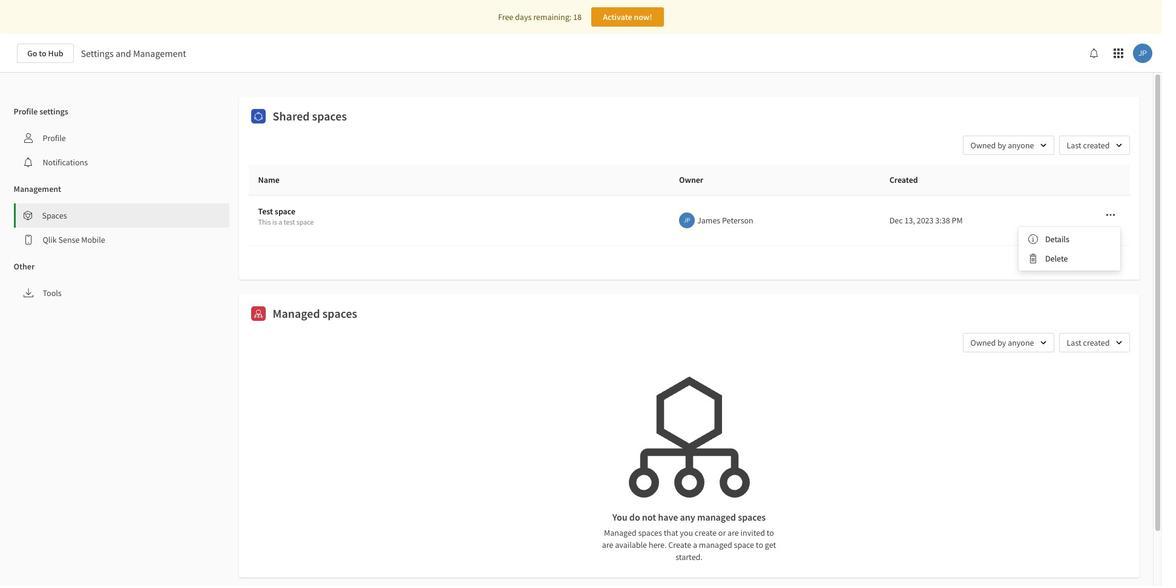 Task type: describe. For each thing, give the bounding box(es) containing it.
delete
[[1046, 253, 1069, 264]]

you do not have any managed spaces managed spaces that you create or are invited to are available here. create a managed space to get started.
[[603, 511, 777, 562]]

not
[[643, 511, 657, 523]]

details
[[1046, 234, 1070, 245]]

peterson
[[723, 215, 754, 226]]

free days remaining: 18
[[499, 12, 582, 22]]

settings
[[39, 106, 68, 117]]

this
[[258, 217, 271, 227]]

a inside you do not have any managed spaces managed spaces that you create or are invited to are available here. create a managed space to get started.
[[693, 539, 698, 550]]

more actions image
[[1106, 210, 1116, 220]]

go to hub
[[27, 48, 63, 59]]

sense
[[58, 234, 80, 245]]

any
[[680, 511, 696, 523]]

other
[[14, 261, 35, 272]]

profile for profile settings
[[14, 106, 38, 117]]

do
[[630, 511, 641, 523]]

spaces link
[[15, 204, 229, 228]]

here.
[[649, 539, 667, 550]]

mobile
[[81, 234, 105, 245]]

dec 13, 2023 3:38 pm
[[890, 215, 963, 226]]

2023
[[917, 215, 934, 226]]

and
[[116, 47, 131, 59]]

delete button
[[1022, 249, 1119, 268]]

owner
[[680, 174, 704, 185]]

2 horizontal spatial to
[[767, 527, 775, 538]]

pm
[[952, 215, 963, 226]]

you
[[613, 511, 628, 523]]

days
[[515, 12, 532, 22]]

shared
[[273, 108, 310, 124]]

you
[[680, 527, 694, 538]]

hub
[[48, 48, 63, 59]]

2 vertical spatial to
[[756, 539, 764, 550]]

settings
[[81, 47, 114, 59]]

1 vertical spatial are
[[603, 539, 614, 550]]

dec
[[890, 215, 903, 226]]

activate now! link
[[592, 7, 664, 27]]

18
[[574, 12, 582, 22]]

space inside you do not have any managed spaces managed spaces that you create or are invited to are available here. create a managed space to get started.
[[734, 539, 755, 550]]

go
[[27, 48, 37, 59]]

notifications
[[43, 157, 88, 168]]

shared spaces
[[273, 108, 347, 124]]

test
[[258, 206, 273, 217]]

0 vertical spatial managed
[[698, 511, 737, 523]]

now!
[[634, 12, 653, 22]]



Task type: vqa. For each thing, say whether or not it's contained in the screenshot.
rightmost to
yes



Task type: locate. For each thing, give the bounding box(es) containing it.
1 vertical spatial space
[[297, 217, 314, 227]]

managed
[[698, 511, 737, 523], [699, 539, 733, 550]]

1 horizontal spatial managed
[[605, 527, 637, 538]]

1 vertical spatial managed
[[699, 539, 733, 550]]

profile left settings
[[14, 106, 38, 117]]

2 horizontal spatial space
[[734, 539, 755, 550]]

invited
[[741, 527, 766, 538]]

space
[[275, 206, 296, 217], [297, 217, 314, 227], [734, 539, 755, 550]]

profile settings
[[14, 106, 68, 117]]

create
[[669, 539, 692, 550]]

profile for profile
[[43, 133, 66, 144]]

1 vertical spatial managed
[[605, 527, 637, 538]]

0 vertical spatial are
[[728, 527, 739, 538]]

1 vertical spatial management
[[14, 184, 61, 194]]

menu
[[1019, 227, 1121, 271]]

1 horizontal spatial are
[[728, 527, 739, 538]]

are left available
[[603, 539, 614, 550]]

0 vertical spatial profile
[[14, 106, 38, 117]]

get
[[765, 539, 777, 550]]

notifications link
[[14, 150, 229, 174]]

free
[[499, 12, 514, 22]]

a inside test space this is a test space
[[279, 217, 282, 227]]

settings and management
[[81, 47, 186, 59]]

1 horizontal spatial to
[[756, 539, 764, 550]]

name
[[258, 174, 280, 185]]

profile up notifications
[[43, 133, 66, 144]]

0 horizontal spatial profile
[[14, 106, 38, 117]]

0 horizontal spatial management
[[14, 184, 61, 194]]

2 vertical spatial space
[[734, 539, 755, 550]]

james
[[698, 215, 721, 226]]

1 horizontal spatial management
[[133, 47, 186, 59]]

tools
[[43, 288, 62, 299]]

test space this is a test space
[[258, 206, 314, 227]]

to right "go"
[[39, 48, 47, 59]]

to
[[39, 48, 47, 59], [767, 527, 775, 538], [756, 539, 764, 550]]

managed up or
[[698, 511, 737, 523]]

space down invited
[[734, 539, 755, 550]]

have
[[659, 511, 679, 523]]

to left get
[[756, 539, 764, 550]]

are right or
[[728, 527, 739, 538]]

menu containing details
[[1019, 227, 1121, 271]]

1 vertical spatial profile
[[43, 133, 66, 144]]

james peterson image
[[680, 212, 695, 228]]

details button
[[1022, 230, 1119, 249]]

managed inside you do not have any managed spaces managed spaces that you create or are invited to are available here. create a managed space to get started.
[[605, 527, 637, 538]]

management
[[133, 47, 186, 59], [14, 184, 61, 194]]

a
[[279, 217, 282, 227], [693, 539, 698, 550]]

that
[[664, 527, 679, 538]]

a right is
[[279, 217, 282, 227]]

create
[[695, 527, 717, 538]]

1 horizontal spatial space
[[297, 217, 314, 227]]

more actions element
[[1091, 165, 1130, 195]]

activate now!
[[603, 12, 653, 22]]

to up get
[[767, 527, 775, 538]]

qlik sense mobile link
[[14, 228, 229, 252]]

1 horizontal spatial profile
[[43, 133, 66, 144]]

0 horizontal spatial managed
[[273, 306, 320, 321]]

started.
[[676, 552, 703, 562]]

qlik
[[43, 234, 57, 245]]

remaining:
[[534, 12, 572, 22]]

0 vertical spatial managed
[[273, 306, 320, 321]]

0 horizontal spatial a
[[279, 217, 282, 227]]

1 vertical spatial a
[[693, 539, 698, 550]]

management up 'spaces'
[[14, 184, 61, 194]]

spaces
[[42, 210, 67, 221]]

or
[[719, 527, 726, 538]]

1 vertical spatial to
[[767, 527, 775, 538]]

0 vertical spatial a
[[279, 217, 282, 227]]

managed down or
[[699, 539, 733, 550]]

0 horizontal spatial are
[[603, 539, 614, 550]]

profile link
[[14, 126, 229, 150]]

3:38
[[936, 215, 951, 226]]

managed spaces
[[273, 306, 357, 321]]

go to hub link
[[17, 44, 74, 63]]

0 horizontal spatial space
[[275, 206, 296, 217]]

are
[[728, 527, 739, 538], [603, 539, 614, 550]]

spaces
[[312, 108, 347, 124], [323, 306, 357, 321], [738, 511, 766, 523], [639, 527, 662, 538]]

0 vertical spatial to
[[39, 48, 47, 59]]

0 vertical spatial management
[[133, 47, 186, 59]]

management right and
[[133, 47, 186, 59]]

managed
[[273, 306, 320, 321], [605, 527, 637, 538]]

profile
[[14, 106, 38, 117], [43, 133, 66, 144]]

1 horizontal spatial a
[[693, 539, 698, 550]]

available
[[616, 539, 647, 550]]

activate
[[603, 12, 633, 22]]

a up started.
[[693, 539, 698, 550]]

james peterson
[[698, 215, 754, 226]]

13,
[[905, 215, 916, 226]]

0 horizontal spatial to
[[39, 48, 47, 59]]

0 vertical spatial space
[[275, 206, 296, 217]]

test
[[284, 217, 295, 227]]

is
[[272, 217, 277, 227]]

created
[[890, 174, 919, 185]]

space right test
[[297, 217, 314, 227]]

qlik sense mobile
[[43, 234, 105, 245]]

space up test
[[275, 206, 296, 217]]

tools link
[[14, 281, 229, 305]]



